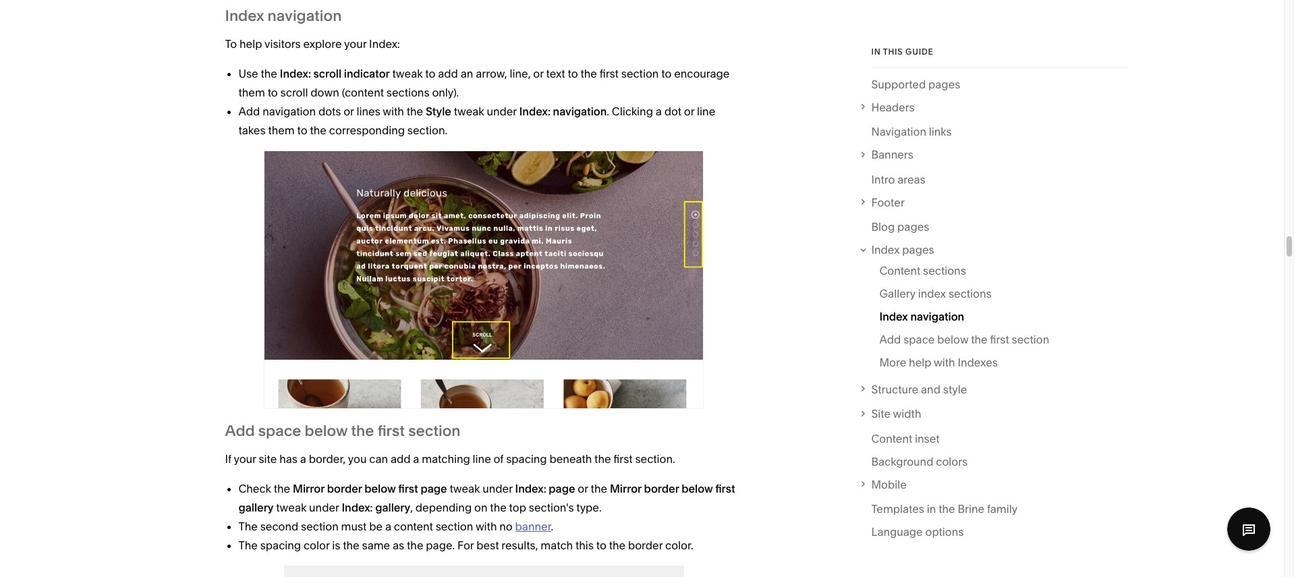 Task type: vqa. For each thing, say whether or not it's contained in the screenshot.
"sections" inside the Gallery index sections link
yes



Task type: locate. For each thing, give the bounding box(es) containing it.
0 horizontal spatial index navigation
[[225, 6, 342, 25]]

border left color. at the bottom right of page
[[628, 539, 663, 552]]

to down the type.
[[596, 539, 607, 552]]

scroll down 'use the index: scroll indicator'
[[280, 85, 308, 99]]

0 vertical spatial them
[[239, 85, 265, 99]]

(content
[[342, 85, 384, 99]]

to help visitors explore your index:
[[225, 37, 400, 50]]

pages up content sections
[[903, 243, 934, 257]]

first
[[600, 66, 619, 80], [990, 333, 1009, 346], [378, 422, 405, 440], [614, 452, 633, 466], [398, 482, 418, 495], [715, 482, 735, 495]]

index inside 'link'
[[872, 243, 900, 257]]

border inside mirror border below first gallery
[[644, 482, 679, 495]]

the left second
[[239, 520, 258, 533]]

space down the index navigation link
[[904, 333, 935, 346]]

check the mirror border below first page tweak under index: page or the
[[239, 482, 610, 495]]

0 horizontal spatial this
[[576, 539, 594, 552]]

page.
[[426, 539, 455, 552]]

add space below the first section up the indexes
[[880, 333, 1050, 346]]

options
[[926, 525, 964, 539]]

2 the from the top
[[239, 539, 258, 552]]

indicator
[[344, 66, 390, 80]]

page
[[421, 482, 447, 495], [549, 482, 575, 495]]

0 horizontal spatial with
[[383, 104, 404, 118]]

content sections link
[[880, 261, 966, 284]]

site
[[872, 407, 891, 421]]

0 horizontal spatial mirror
[[293, 482, 325, 495]]

your
[[344, 37, 367, 50], [234, 452, 256, 466]]

the down dots
[[310, 123, 327, 137]]

1 horizontal spatial index navigation
[[880, 310, 965, 323]]

1 vertical spatial the
[[239, 539, 258, 552]]

gallery up be
[[375, 501, 410, 514]]

0 vertical spatial help
[[240, 37, 262, 50]]

line left of
[[473, 452, 491, 466]]

with up best
[[476, 520, 497, 533]]

2 vertical spatial with
[[476, 520, 497, 533]]

content
[[880, 264, 921, 277], [872, 432, 913, 445]]

content for content sections
[[880, 264, 921, 277]]

border down the you
[[327, 482, 362, 495]]

second
[[260, 520, 298, 533]]

. inside the second section must be a content section with no banner . the spacing color is the same as the page. for best results, match this to the border color.
[[551, 520, 554, 533]]

help
[[240, 37, 262, 50], [909, 356, 932, 369]]

1 horizontal spatial this
[[883, 47, 903, 57]]

1 vertical spatial scroll
[[280, 85, 308, 99]]

section
[[621, 66, 659, 80], [1012, 333, 1050, 346], [408, 422, 461, 440], [301, 520, 339, 533], [436, 520, 473, 533]]

gallery inside mirror border below first gallery
[[239, 501, 274, 514]]

this inside the second section must be a content section with no banner . the spacing color is the same as the page. for best results, match this to the border color.
[[576, 539, 594, 552]]

0 horizontal spatial your
[[234, 452, 256, 466]]

scroll up down
[[314, 66, 342, 80]]

banner
[[515, 520, 551, 533]]

1 horizontal spatial .
[[607, 104, 609, 118]]

space
[[904, 333, 935, 346], [258, 422, 301, 440]]

or right dot
[[684, 104, 695, 118]]

tweak right indicator
[[392, 66, 423, 80]]

1 vertical spatial .
[[551, 520, 554, 533]]

1 horizontal spatial with
[[476, 520, 497, 533]]

0 vertical spatial add
[[438, 66, 458, 80]]

1 vertical spatial this
[[576, 539, 594, 552]]

text
[[546, 66, 565, 80]]

1 vertical spatial space
[[258, 422, 301, 440]]

gallery down check
[[239, 501, 274, 514]]

pages down 'guide'
[[929, 78, 961, 91]]

help right to in the left top of the page
[[240, 37, 262, 50]]

space up has
[[258, 422, 301, 440]]

tweak up on
[[450, 482, 480, 495]]

1 gallery from the left
[[239, 501, 274, 514]]

1 horizontal spatial help
[[909, 356, 932, 369]]

dot
[[665, 104, 682, 118]]

banners
[[872, 148, 914, 162]]

the up the type.
[[591, 482, 607, 495]]

line right dot
[[697, 104, 716, 118]]

spacing inside the second section must be a content section with no banner . the spacing color is the same as the page. for best results, match this to the border color.
[[260, 539, 301, 552]]

add space below the first section up the you
[[225, 422, 461, 440]]

index navigation up "visitors"
[[225, 6, 342, 25]]

0 horizontal spatial gallery
[[239, 501, 274, 514]]

below down the can
[[365, 482, 396, 495]]

0 vertical spatial scroll
[[314, 66, 342, 80]]

tweak up second
[[276, 501, 307, 514]]

index: up indicator
[[369, 37, 400, 50]]

index navigation down gallery index sections link
[[880, 310, 965, 323]]

beneath
[[550, 452, 592, 466]]

a left matching
[[413, 452, 419, 466]]

spacing right of
[[506, 452, 547, 466]]

1 vertical spatial add space below the first section
[[225, 422, 461, 440]]

0 vertical spatial the
[[239, 520, 258, 533]]

line inside . clicking a dot or line takes them to the corresponding section.
[[697, 104, 716, 118]]

sections up add navigation dots or lines with the style tweak under index: navigation on the top of page
[[387, 85, 430, 99]]

section.
[[408, 123, 448, 137], [635, 452, 675, 466]]

1 horizontal spatial line
[[697, 104, 716, 118]]

the right text
[[581, 66, 597, 80]]

1 vertical spatial content
[[872, 432, 913, 445]]

1 vertical spatial help
[[909, 356, 932, 369]]

0 horizontal spatial spacing
[[260, 539, 301, 552]]

border,
[[309, 452, 346, 466]]

line
[[697, 104, 716, 118], [473, 452, 491, 466]]

as
[[393, 539, 404, 552]]

sections right index
[[949, 287, 992, 300]]

0 horizontal spatial them
[[239, 85, 265, 99]]

navigation down gallery index sections link
[[911, 310, 965, 323]]

section inside add space below the first section link
[[1012, 333, 1050, 346]]

more
[[880, 356, 907, 369]]

footer
[[872, 196, 905, 209]]

a right be
[[385, 520, 391, 533]]

or right dots
[[344, 104, 354, 118]]

sections up gallery index sections on the right of the page
[[923, 264, 966, 277]]

page up the section's
[[549, 482, 575, 495]]

0 vertical spatial pages
[[929, 78, 961, 91]]

. left clicking
[[607, 104, 609, 118]]

. inside . clicking a dot or line takes them to the corresponding section.
[[607, 104, 609, 118]]

1 vertical spatial them
[[268, 123, 295, 137]]

use the index: scroll indicator
[[239, 66, 390, 80]]

content for content inset
[[872, 432, 913, 445]]

background
[[872, 455, 934, 468]]

index: down the line, in the left top of the page
[[519, 104, 551, 118]]

the right check
[[274, 482, 290, 495]]

navigation
[[872, 125, 927, 139]]

1 horizontal spatial them
[[268, 123, 295, 137]]

spacing down second
[[260, 539, 301, 552]]

and
[[921, 383, 941, 396]]

index up to in the left top of the page
[[225, 6, 264, 25]]

an
[[461, 66, 473, 80]]

under
[[487, 104, 517, 118], [483, 482, 513, 495], [309, 501, 339, 514]]

0 vertical spatial .
[[607, 104, 609, 118]]

this right match
[[576, 539, 594, 552]]

with right lines
[[383, 104, 404, 118]]

1 horizontal spatial space
[[904, 333, 935, 346]]

2 page from the left
[[549, 482, 575, 495]]

or
[[533, 66, 544, 80], [344, 104, 354, 118], [684, 104, 695, 118], [578, 482, 588, 495]]

top
[[509, 501, 526, 514]]

index
[[225, 6, 264, 25], [872, 243, 900, 257], [880, 310, 908, 323]]

navigation up to help visitors explore your index:
[[268, 6, 342, 25]]

content down the index pages
[[880, 264, 921, 277]]

gallery
[[239, 501, 274, 514], [375, 501, 410, 514]]

index for index pages 'link'
[[872, 243, 900, 257]]

section. inside . clicking a dot or line takes them to the corresponding section.
[[408, 123, 448, 137]]

add inside 'tweak to add an arrow, line, or text to the first section to encourage them to scroll down (content sections only).'
[[438, 66, 458, 80]]

mobile button
[[857, 475, 1127, 494]]

is
[[332, 539, 340, 552]]

add
[[438, 66, 458, 80], [391, 452, 411, 466]]

2 horizontal spatial with
[[934, 356, 955, 369]]

the down check
[[239, 539, 258, 552]]

index down the 'gallery'
[[880, 310, 908, 323]]

with inside the second section must be a content section with no banner . the spacing color is the same as the page. for best results, match this to the border color.
[[476, 520, 497, 533]]

only).
[[432, 85, 459, 99]]

first inside mirror border below first gallery
[[715, 482, 735, 495]]

0 horizontal spatial section.
[[408, 123, 448, 137]]

1 horizontal spatial spacing
[[506, 452, 547, 466]]

index down blog
[[872, 243, 900, 257]]

1 horizontal spatial add
[[438, 66, 458, 80]]

pages for blog pages
[[898, 220, 930, 234]]

site width
[[872, 407, 922, 421]]

pages for supported pages
[[929, 78, 961, 91]]

0 vertical spatial section.
[[408, 123, 448, 137]]

0 horizontal spatial help
[[240, 37, 262, 50]]

a inside the second section must be a content section with no banner . the spacing color is the same as the page. for best results, match this to the border color.
[[385, 520, 391, 533]]

navigation inside the index navigation link
[[911, 310, 965, 323]]

0 vertical spatial sections
[[387, 85, 430, 99]]

content sections
[[880, 264, 966, 277]]

the right match
[[609, 539, 626, 552]]

below up color. at the bottom right of page
[[682, 482, 713, 495]]

1 vertical spatial index navigation
[[880, 310, 965, 323]]

add up takes
[[239, 104, 260, 118]]

the right on
[[490, 501, 507, 514]]

pages up the index pages
[[898, 220, 930, 234]]

1 vertical spatial add
[[391, 452, 411, 466]]

headers link
[[872, 98, 1127, 117]]

0 vertical spatial spacing
[[506, 452, 547, 466]]

content inset
[[872, 432, 940, 445]]

down
[[311, 85, 339, 99]]

below up border,
[[305, 422, 348, 440]]

section up clicking
[[621, 66, 659, 80]]

your up indicator
[[344, 37, 367, 50]]

under up 'color'
[[309, 501, 339, 514]]

0 horizontal spatial add space below the first section
[[225, 422, 461, 440]]

with down add space below the first section link
[[934, 356, 955, 369]]

0 vertical spatial add space below the first section
[[880, 333, 1050, 346]]

0 horizontal spatial scroll
[[280, 85, 308, 99]]

templates in the brine family link
[[872, 500, 1018, 523]]

sections inside 'tweak to add an arrow, line, or text to the first section to encourage them to scroll down (content sections only).'
[[387, 85, 430, 99]]

or inside 'tweak to add an arrow, line, or text to the first section to encourage them to scroll down (content sections only).'
[[533, 66, 544, 80]]

1 vertical spatial sections
[[923, 264, 966, 277]]

index for the index navigation link
[[880, 310, 908, 323]]

to left encourage
[[662, 66, 672, 80]]

2 vertical spatial pages
[[903, 243, 934, 257]]

1 vertical spatial under
[[483, 482, 513, 495]]

add right the can
[[391, 452, 411, 466]]

add up if
[[225, 422, 255, 440]]

templates
[[872, 502, 925, 516]]

more help with indexes link
[[880, 353, 998, 376]]

tweak inside 'tweak to add an arrow, line, or text to the first section to encourage them to scroll down (content sections only).'
[[392, 66, 423, 80]]

blog pages link
[[872, 218, 930, 241]]

0 vertical spatial index navigation
[[225, 6, 342, 25]]

1 horizontal spatial your
[[344, 37, 367, 50]]

a
[[656, 104, 662, 118], [300, 452, 306, 466], [413, 452, 419, 466], [385, 520, 391, 533]]

check
[[239, 482, 271, 495]]

add left an
[[438, 66, 458, 80]]

gallery index sections link
[[880, 284, 992, 307]]

pages
[[929, 78, 961, 91], [898, 220, 930, 234], [903, 243, 934, 257]]

templates in the brine family
[[872, 502, 1018, 516]]

1 horizontal spatial gallery
[[375, 501, 410, 514]]

pages inside 'link'
[[903, 243, 934, 257]]

with
[[383, 104, 404, 118], [934, 356, 955, 369], [476, 520, 497, 533]]

2 mirror from the left
[[610, 482, 642, 495]]

mirror
[[293, 482, 325, 495], [610, 482, 642, 495]]

add space below the first section link
[[880, 330, 1050, 353]]

1 the from the top
[[239, 520, 258, 533]]

1 horizontal spatial section.
[[635, 452, 675, 466]]

them
[[239, 85, 265, 99], [268, 123, 295, 137]]

1 vertical spatial pages
[[898, 220, 930, 234]]

2 gallery from the left
[[375, 501, 410, 514]]

2 vertical spatial add
[[225, 422, 255, 440]]

under down 'tweak to add an arrow, line, or text to the first section to encourage them to scroll down (content sections only).'
[[487, 104, 517, 118]]

or left text
[[533, 66, 544, 80]]

lines
[[357, 104, 380, 118]]

must
[[341, 520, 367, 533]]

structure and style link
[[872, 380, 1127, 399]]

index pages link
[[872, 241, 1127, 259]]

0 vertical spatial with
[[383, 104, 404, 118]]

this right in at top
[[883, 47, 903, 57]]

2 vertical spatial under
[[309, 501, 339, 514]]

border up color. at the bottom right of page
[[644, 482, 679, 495]]

them inside 'tweak to add an arrow, line, or text to the first section to encourage them to scroll down (content sections only).'
[[239, 85, 265, 99]]

mirror inside mirror border below first gallery
[[610, 482, 642, 495]]

language options
[[872, 525, 964, 539]]

0 vertical spatial content
[[880, 264, 921, 277]]

1 vertical spatial spacing
[[260, 539, 301, 552]]

0 horizontal spatial .
[[551, 520, 554, 533]]

your right if
[[234, 452, 256, 466]]

0 vertical spatial line
[[697, 104, 716, 118]]

content down site width
[[872, 432, 913, 445]]

index: up top in the bottom left of the page
[[515, 482, 546, 495]]

spacing
[[506, 452, 547, 466], [260, 539, 301, 552]]

results,
[[502, 539, 538, 552]]

help up structure and style
[[909, 356, 932, 369]]

them right takes
[[268, 123, 295, 137]]

to right text
[[568, 66, 578, 80]]

line,
[[510, 66, 531, 80]]

index navigation
[[225, 6, 342, 25], [880, 310, 965, 323]]

add up more
[[880, 333, 901, 346]]

to
[[425, 66, 436, 80], [568, 66, 578, 80], [662, 66, 672, 80], [268, 85, 278, 99], [297, 123, 308, 137], [596, 539, 607, 552]]

1 horizontal spatial page
[[549, 482, 575, 495]]

.
[[607, 104, 609, 118], [551, 520, 554, 533]]

1 horizontal spatial mirror
[[610, 482, 642, 495]]

a left dot
[[656, 104, 662, 118]]

the right in
[[939, 502, 955, 516]]

page up tweak under index: gallery , depending on the top section's type.
[[421, 482, 447, 495]]

0 horizontal spatial space
[[258, 422, 301, 440]]

1 vertical spatial index
[[872, 243, 900, 257]]

. down the section's
[[551, 520, 554, 533]]

0 horizontal spatial page
[[421, 482, 447, 495]]

supported
[[872, 78, 926, 91]]

to inside the second section must be a content section with no banner . the spacing color is the same as the page. for best results, match this to the border color.
[[596, 539, 607, 552]]

section up structure and style link
[[1012, 333, 1050, 346]]

section inside 'tweak to add an arrow, line, or text to the first section to encourage them to scroll down (content sections only).'
[[621, 66, 659, 80]]

0 horizontal spatial line
[[473, 452, 491, 466]]

under up on
[[483, 482, 513, 495]]

spacing for the
[[260, 539, 301, 552]]

2 vertical spatial index
[[880, 310, 908, 323]]



Task type: describe. For each thing, give the bounding box(es) containing it.
index pages button
[[857, 241, 1127, 259]]

family
[[987, 502, 1018, 516]]

brine mirror site border.png image
[[284, 566, 684, 577]]

tweak down only).
[[454, 104, 484, 118]]

section up matching
[[408, 422, 461, 440]]

index: down "visitors"
[[280, 66, 311, 80]]

index pages
[[872, 243, 934, 257]]

intro
[[872, 173, 895, 186]]

the up the you
[[351, 422, 374, 440]]

headers
[[872, 101, 915, 114]]

the inside 'tweak to add an arrow, line, or text to the first section to encourage them to scroll down (content sections only).'
[[581, 66, 597, 80]]

corresponding
[[329, 123, 405, 137]]

brine index nav.png image
[[264, 150, 704, 409]]

intro areas link
[[872, 170, 926, 193]]

style
[[426, 104, 451, 118]]

same
[[362, 539, 390, 552]]

mobile link
[[872, 475, 1127, 494]]

site
[[259, 452, 277, 466]]

navigation links link
[[872, 122, 952, 145]]

in
[[927, 502, 936, 516]]

footer link
[[872, 193, 1127, 212]]

content inset link
[[872, 429, 940, 452]]

mobile
[[872, 478, 907, 491]]

be
[[369, 520, 383, 533]]

structure and style button
[[857, 380, 1127, 399]]

background colors
[[872, 455, 968, 468]]

1 vertical spatial line
[[473, 452, 491, 466]]

the right as
[[407, 539, 423, 552]]

structure
[[872, 383, 919, 396]]

first inside 'tweak to add an arrow, line, or text to the first section to encourage them to scroll down (content sections only).'
[[600, 66, 619, 80]]

best
[[477, 539, 499, 552]]

arrow,
[[476, 66, 507, 80]]

the left the style
[[407, 104, 423, 118]]

1 mirror from the left
[[293, 482, 325, 495]]

or up the type.
[[578, 482, 588, 495]]

navigation links
[[872, 125, 952, 139]]

can
[[369, 452, 388, 466]]

supported pages link
[[872, 75, 961, 98]]

for
[[458, 539, 474, 552]]

1 vertical spatial with
[[934, 356, 955, 369]]

language options link
[[872, 523, 964, 546]]

style
[[943, 383, 967, 396]]

banner link
[[515, 520, 551, 533]]

if your site has a border, you can add a matching line of spacing beneath the first section.
[[225, 452, 675, 466]]

to down 'use the index: scroll indicator'
[[268, 85, 278, 99]]

the second section must be a content section with no banner . the spacing color is the same as the page. for best results, match this to the border color.
[[239, 520, 694, 552]]

mirror border below first gallery
[[239, 482, 735, 514]]

banners button
[[857, 145, 1127, 164]]

index
[[918, 287, 946, 300]]

0 vertical spatial space
[[904, 333, 935, 346]]

section down depending
[[436, 520, 473, 533]]

the right the is
[[343, 539, 359, 552]]

more help with indexes
[[880, 356, 998, 369]]

section up 'color'
[[301, 520, 339, 533]]

gallery index sections
[[880, 287, 992, 300]]

the right use
[[261, 66, 277, 80]]

to up only).
[[425, 66, 436, 80]]

1 page from the left
[[421, 482, 447, 495]]

1 vertical spatial your
[[234, 452, 256, 466]]

pages for index pages
[[903, 243, 934, 257]]

colors
[[936, 455, 968, 468]]

clicking
[[612, 104, 653, 118]]

visitors
[[265, 37, 301, 50]]

content
[[394, 520, 433, 533]]

help for visitors
[[240, 37, 262, 50]]

section's
[[529, 501, 574, 514]]

below up more help with indexes
[[938, 333, 969, 346]]

0 vertical spatial this
[[883, 47, 903, 57]]

them inside . clicking a dot or line takes them to the corresponding section.
[[268, 123, 295, 137]]

help for with
[[909, 356, 932, 369]]

of
[[494, 452, 504, 466]]

width
[[893, 407, 922, 421]]

color.
[[665, 539, 694, 552]]

brine
[[958, 502, 985, 516]]

navigation down down
[[263, 104, 316, 118]]

2 vertical spatial sections
[[949, 287, 992, 300]]

,
[[410, 501, 413, 514]]

1 vertical spatial section.
[[635, 452, 675, 466]]

explore
[[303, 37, 342, 50]]

areas
[[898, 173, 926, 186]]

0 vertical spatial index
[[225, 6, 264, 25]]

a inside . clicking a dot or line takes them to the corresponding section.
[[656, 104, 662, 118]]

the inside . clicking a dot or line takes them to the corresponding section.
[[310, 123, 327, 137]]

guide
[[906, 47, 934, 57]]

to
[[225, 37, 237, 50]]

links
[[929, 125, 952, 139]]

0 vertical spatial under
[[487, 104, 517, 118]]

a right has
[[300, 452, 306, 466]]

footer button
[[857, 193, 1127, 212]]

add navigation dots or lines with the style tweak under index: navigation
[[239, 104, 607, 118]]

color
[[304, 539, 330, 552]]

navigation down text
[[553, 104, 607, 118]]

index: up must
[[342, 501, 373, 514]]

language
[[872, 525, 923, 539]]

1 horizontal spatial add space below the first section
[[880, 333, 1050, 346]]

blog
[[872, 220, 895, 234]]

or inside . clicking a dot or line takes them to the corresponding section.
[[684, 104, 695, 118]]

spacing for of
[[506, 452, 547, 466]]

0 vertical spatial add
[[239, 104, 260, 118]]

border inside the second section must be a content section with no banner . the spacing color is the same as the page. for best results, match this to the border color.
[[628, 539, 663, 552]]

depending
[[416, 501, 472, 514]]

has
[[280, 452, 298, 466]]

1 vertical spatial add
[[880, 333, 901, 346]]

takes
[[239, 123, 266, 137]]

dots
[[318, 104, 341, 118]]

to inside . clicking a dot or line takes them to the corresponding section.
[[297, 123, 308, 137]]

in this guide
[[872, 47, 934, 57]]

headers button
[[857, 98, 1127, 117]]

0 horizontal spatial add
[[391, 452, 411, 466]]

1 horizontal spatial scroll
[[314, 66, 342, 80]]

scroll inside 'tweak to add an arrow, line, or text to the first section to encourage them to scroll down (content sections only).'
[[280, 85, 308, 99]]

background colors link
[[872, 452, 968, 475]]

site width button
[[857, 405, 1127, 423]]

blog pages
[[872, 220, 930, 234]]

below inside mirror border below first gallery
[[682, 482, 713, 495]]

no
[[500, 520, 513, 533]]

the up the indexes
[[971, 333, 988, 346]]

the right beneath
[[595, 452, 611, 466]]

intro areas
[[872, 173, 926, 186]]

supported pages
[[872, 78, 961, 91]]

0 vertical spatial your
[[344, 37, 367, 50]]

index navigation link
[[880, 307, 965, 330]]

tweak to add an arrow, line, or text to the first section to encourage them to scroll down (content sections only).
[[239, 66, 730, 99]]



